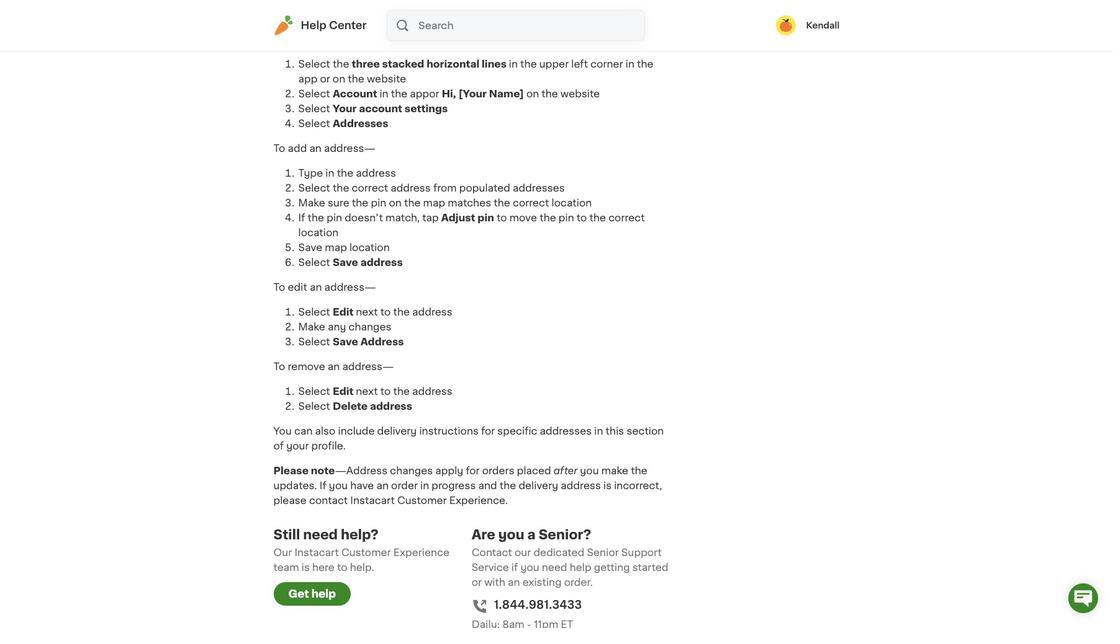 Task type: describe. For each thing, give the bounding box(es) containing it.
to for to add an address—
[[273, 143, 285, 153]]

an for edit
[[310, 282, 322, 292]]

you left a
[[498, 529, 524, 542]]

and
[[478, 481, 497, 491]]

an for add
[[309, 143, 322, 153]]

section for you can also include delivery instructions for specific addresses in this section of the app.
[[627, 0, 664, 4]]

you make the updates. if you have an order in progress and the delivery address is incorrect, please contact instacart customer experience.
[[273, 466, 662, 506]]

on for name]
[[526, 89, 539, 98]]

instructions for profile.
[[419, 426, 479, 436]]

select edit next to the address select delete address
[[298, 387, 452, 411]]

save map location select save address
[[298, 242, 403, 267]]

an inside are you a senior? contact our dedicated senior support service if you need help getting started or with an existing order.
[[508, 578, 520, 588]]

lines
[[482, 59, 507, 69]]

adjust
[[441, 213, 475, 223]]

senior
[[587, 548, 619, 558]]

app inside the in the upper left corner in the app or on the website
[[298, 74, 317, 84]]

address— for to add an address—
[[324, 143, 376, 153]]

app inside "select account in the app or hi, [your name] on the website select your account settings select addresses"
[[410, 89, 429, 98]]

1 vertical spatial correct
[[513, 198, 549, 208]]

note
[[311, 466, 335, 476]]

in the upper left corner in the app or on the website
[[298, 59, 653, 84]]

website for or
[[367, 74, 406, 84]]

get help button
[[273, 583, 351, 606]]

1.844.981.3433
[[494, 600, 582, 612]]

apply
[[435, 466, 463, 476]]

left
[[571, 59, 588, 69]]

contact
[[309, 496, 348, 506]]

your
[[333, 103, 357, 113]]

address
[[360, 337, 404, 347]]

get
[[288, 590, 309, 599]]

to right move on the top left of the page
[[577, 213, 587, 223]]

8 select from the top
[[298, 337, 330, 347]]

to for to edit an address—
[[273, 282, 285, 292]]

have
[[350, 481, 374, 491]]

the inside select edit next to the address select delete address
[[393, 387, 410, 396]]

help?
[[341, 529, 379, 542]]

from
[[433, 183, 457, 193]]

section for you can also include delivery instructions for specific addresses in this section of your profile.
[[627, 426, 664, 436]]

settings—
[[331, 34, 386, 44]]

2 select from the top
[[298, 89, 330, 98]]

name]
[[489, 89, 524, 98]]

service
[[472, 563, 509, 573]]

addresses for you can also include delivery instructions for specific addresses in this section of your profile.
[[540, 426, 592, 436]]

order
[[391, 481, 418, 491]]

help.
[[350, 563, 374, 573]]

you right if
[[520, 563, 539, 573]]

instacart inside you make the updates. if you have an order in progress and the delivery address is incorrect, please contact instacart customer experience.
[[350, 496, 395, 506]]

existing
[[522, 578, 562, 588]]

address— for to remove an address—
[[342, 362, 394, 372]]

you can also include delivery instructions for specific addresses in this section of the app.
[[273, 0, 664, 19]]

order.
[[564, 578, 593, 588]]

in account settings—
[[273, 34, 386, 44]]

matches
[[448, 198, 491, 208]]

app.
[[305, 9, 327, 19]]

need inside are you a senior? contact our dedicated senior support service if you need help getting started or with an existing order.
[[542, 563, 567, 573]]

the inside the 'select edit next to the address make any changes select save address'
[[393, 307, 410, 317]]

still
[[273, 529, 300, 542]]

make
[[601, 466, 628, 476]]

delete
[[333, 401, 368, 411]]

match,
[[386, 213, 420, 223]]

select edit next to the address make any changes select save address
[[298, 307, 452, 347]]

experience
[[393, 548, 450, 558]]

our
[[273, 548, 292, 558]]

dedicated
[[534, 548, 584, 558]]

in inside "select account in the app or hi, [your name] on the website select your account settings select addresses"
[[380, 89, 388, 98]]

3 select from the top
[[298, 103, 330, 113]]

addresses inside type in the address select the correct address from populated addresses make sure the pin on the map matches the correct location
[[513, 183, 565, 193]]

also for app.
[[315, 0, 335, 4]]

populated
[[459, 183, 510, 193]]

if
[[511, 563, 518, 573]]

to remove an address—
[[273, 362, 394, 372]]

the inside the you can also include delivery instructions for specific addresses in this section of the app.
[[286, 9, 303, 19]]

kendall
[[806, 21, 840, 30]]

if inside you make the updates. if you have an order in progress and the delivery address is incorrect, please contact instacart customer experience.
[[320, 481, 326, 491]]

getting
[[594, 563, 630, 573]]

—address
[[335, 466, 388, 476]]

pin down matches on the left top of page
[[478, 213, 494, 223]]

select inside save map location select save address
[[298, 257, 330, 267]]

2 vertical spatial for
[[466, 466, 480, 476]]

location inside type in the address select the correct address from populated addresses make sure the pin on the map matches the correct location
[[552, 198, 592, 208]]

correct for pin
[[608, 213, 645, 223]]

kendall link
[[776, 16, 840, 35]]

[your
[[458, 89, 487, 98]]

account
[[333, 89, 377, 98]]

9 select from the top
[[298, 387, 330, 396]]

are
[[472, 529, 495, 542]]

specific for you can also include delivery instructions for specific addresses in this section of the app.
[[497, 0, 537, 4]]

1.844.981.3433 link
[[494, 598, 582, 615]]

still need help? our instacart customer experience team is here to help.
[[273, 529, 450, 573]]

type
[[298, 168, 323, 178]]

you right after
[[580, 466, 599, 476]]

your
[[286, 441, 309, 451]]

progress
[[432, 481, 476, 491]]

0 vertical spatial if
[[298, 213, 305, 223]]

user avatar image
[[776, 16, 796, 35]]

pin down sure
[[327, 213, 342, 223]]

need inside still need help? our instacart customer experience team is here to help.
[[303, 529, 338, 542]]

to add an address—
[[273, 143, 376, 153]]

any
[[328, 322, 346, 332]]

is inside still need help? our instacart customer experience team is here to help.
[[302, 563, 310, 573]]

address inside the 'select edit next to the address make any changes select save address'
[[412, 307, 452, 317]]

corner
[[591, 59, 623, 69]]

can for your
[[294, 426, 313, 436]]

instructions for app.
[[419, 0, 479, 4]]

addresses
[[333, 118, 388, 128]]

with
[[484, 578, 505, 588]]

get help
[[288, 590, 336, 599]]

address inside you make the updates. if you have an order in progress and the delivery address is incorrect, please contact instacart customer experience.
[[561, 481, 601, 491]]

center
[[329, 20, 367, 30]]

sure
[[328, 198, 349, 208]]

you for the
[[273, 0, 292, 4]]

profile.
[[311, 441, 346, 451]]

to move the pin to the correct location
[[298, 213, 645, 238]]

Search search field
[[417, 11, 644, 40]]



Task type: locate. For each thing, give the bounding box(es) containing it.
delivery for profile.
[[377, 426, 417, 436]]

help center
[[301, 20, 367, 30]]

1 include from the top
[[338, 0, 375, 4]]

1 vertical spatial changes
[[390, 466, 433, 476]]

2 make from the top
[[298, 322, 325, 332]]

2 to from the top
[[273, 282, 285, 292]]

can for the
[[294, 0, 313, 4]]

pin inside type in the address select the correct address from populated addresses make sure the pin on the map matches the correct location
[[371, 198, 386, 208]]

0 vertical spatial you
[[273, 0, 292, 4]]

map
[[423, 198, 445, 208], [325, 242, 347, 252]]

save
[[298, 242, 322, 252], [333, 257, 358, 267], [333, 337, 358, 347]]

0 vertical spatial this
[[606, 0, 624, 4]]

save up edit
[[298, 242, 322, 252]]

1 vertical spatial instacart
[[294, 548, 339, 558]]

specific inside the you can also include delivery instructions for specific addresses in this section of your profile.
[[497, 426, 537, 436]]

to left remove at the left bottom of page
[[273, 362, 285, 372]]

edit inside select edit next to the address select delete address
[[333, 387, 354, 396]]

in
[[594, 0, 603, 4], [509, 59, 518, 69], [626, 59, 634, 69], [380, 89, 388, 98], [326, 168, 334, 178], [594, 426, 603, 436], [420, 481, 429, 491]]

help inside are you a senior? contact our dedicated senior support service if you need help getting started or with an existing order.
[[570, 563, 591, 573]]

1 vertical spatial specific
[[497, 426, 537, 436]]

1 vertical spatial on
[[526, 89, 539, 98]]

an right remove at the left bottom of page
[[328, 362, 340, 372]]

2 vertical spatial save
[[333, 337, 358, 347]]

type in the address select the correct address from populated addresses make sure the pin on the map matches the correct location
[[298, 168, 594, 208]]

updates.
[[273, 481, 317, 491]]

customer
[[397, 496, 447, 506], [341, 548, 391, 558]]

1 vertical spatial help
[[311, 590, 336, 599]]

1 horizontal spatial need
[[542, 563, 567, 573]]

0 vertical spatial account
[[286, 34, 329, 44]]

0 horizontal spatial customer
[[341, 548, 391, 558]]

for up and
[[466, 466, 480, 476]]

also up profile. in the left bottom of the page
[[315, 426, 335, 436]]

delivery for app.
[[377, 0, 417, 4]]

select up the to edit an address—
[[298, 257, 330, 267]]

2 vertical spatial delivery
[[519, 481, 558, 491]]

delivery down the placed
[[519, 481, 558, 491]]

customer inside you make the updates. if you have an order in progress and the delivery address is incorrect, please contact instacart customer experience.
[[397, 496, 447, 506]]

1 vertical spatial account
[[359, 103, 402, 113]]

of
[[273, 9, 284, 19], [273, 441, 284, 451]]

next up the address
[[356, 307, 378, 317]]

next inside select edit next to the address select delete address
[[356, 387, 378, 396]]

a
[[527, 529, 536, 542]]

0 vertical spatial can
[[294, 0, 313, 4]]

0 vertical spatial to
[[273, 143, 285, 153]]

map inside save map location select save address
[[325, 242, 347, 252]]

0 vertical spatial address—
[[324, 143, 376, 153]]

2 horizontal spatial location
[[552, 198, 592, 208]]

1 make from the top
[[298, 198, 325, 208]]

website inside "select account in the app or hi, [your name] on the website select your account settings select addresses"
[[561, 89, 600, 98]]

address
[[356, 168, 396, 178], [391, 183, 431, 193], [360, 257, 403, 267], [412, 307, 452, 317], [412, 387, 452, 396], [370, 401, 412, 411], [561, 481, 601, 491]]

to left add
[[273, 143, 285, 153]]

app up settings
[[410, 89, 429, 98]]

0 vertical spatial location
[[552, 198, 592, 208]]

1 vertical spatial addresses
[[513, 183, 565, 193]]

2 specific from the top
[[497, 426, 537, 436]]

select left your
[[298, 103, 330, 113]]

1 vertical spatial make
[[298, 322, 325, 332]]

to edit an address—
[[273, 282, 376, 292]]

on for or
[[333, 74, 345, 84]]

the
[[286, 9, 303, 19], [333, 59, 349, 69], [520, 59, 537, 69], [637, 59, 653, 69], [348, 74, 364, 84], [391, 89, 407, 98], [542, 89, 558, 98], [337, 168, 353, 178], [333, 183, 349, 193], [352, 198, 368, 208], [404, 198, 421, 208], [494, 198, 510, 208], [308, 213, 324, 223], [540, 213, 556, 223], [589, 213, 606, 223], [393, 307, 410, 317], [393, 387, 410, 396], [631, 466, 647, 476], [500, 481, 516, 491]]

1 horizontal spatial app
[[410, 89, 429, 98]]

horizontal
[[427, 59, 479, 69]]

save up the to edit an address—
[[333, 257, 358, 267]]

1 horizontal spatial or
[[429, 89, 439, 98]]

add
[[288, 143, 307, 153]]

0 vertical spatial instacart
[[350, 496, 395, 506]]

instructions up horizontal
[[419, 0, 479, 4]]

or inside the in the upper left corner in the app or on the website
[[320, 74, 330, 84]]

changes up the address
[[349, 322, 391, 332]]

make inside type in the address select the correct address from populated addresses make sure the pin on the map matches the correct location
[[298, 198, 325, 208]]

0 vertical spatial save
[[298, 242, 322, 252]]

help
[[570, 563, 591, 573], [311, 590, 336, 599]]

address— down addresses
[[324, 143, 376, 153]]

1 horizontal spatial correct
[[513, 198, 549, 208]]

section inside the you can also include delivery instructions for specific addresses in this section of your profile.
[[627, 426, 664, 436]]

1 section from the top
[[627, 0, 664, 4]]

to inside select edit next to the address select delete address
[[380, 387, 391, 396]]

0 vertical spatial or
[[320, 74, 330, 84]]

need
[[303, 529, 338, 542], [542, 563, 567, 573]]

changes up order on the left bottom
[[390, 466, 433, 476]]

include inside the you can also include delivery instructions for specific addresses in this section of your profile.
[[338, 426, 375, 436]]

1 horizontal spatial customer
[[397, 496, 447, 506]]

addresses up move on the top left of the page
[[513, 183, 565, 193]]

2 vertical spatial address—
[[342, 362, 394, 372]]

1 also from the top
[[315, 0, 335, 4]]

if the pin doesn't match, tap adjust pin
[[298, 213, 494, 223]]

0 vertical spatial need
[[303, 529, 338, 542]]

address— down save map location select save address
[[324, 282, 376, 292]]

is inside you make the updates. if you have an order in progress and the delivery address is incorrect, please contact instacart customer experience.
[[603, 481, 612, 491]]

make left sure
[[298, 198, 325, 208]]

customer up "help."
[[341, 548, 391, 558]]

addresses inside the you can also include delivery instructions for specific addresses in this section of the app.
[[540, 0, 592, 4]]

if down note on the bottom of the page
[[320, 481, 326, 491]]

website for name]
[[561, 89, 600, 98]]

can inside the you can also include delivery instructions for specific addresses in this section of the app.
[[294, 0, 313, 4]]

specific for you can also include delivery instructions for specific addresses in this section of your profile.
[[497, 426, 537, 436]]

incorrect,
[[614, 481, 662, 491]]

move
[[509, 213, 537, 223]]

you
[[580, 466, 599, 476], [329, 481, 348, 491], [498, 529, 524, 542], [520, 563, 539, 573]]

an right add
[[309, 143, 322, 153]]

1 vertical spatial can
[[294, 426, 313, 436]]

10 select from the top
[[298, 401, 330, 411]]

is down make
[[603, 481, 612, 491]]

1 can from the top
[[294, 0, 313, 4]]

map down the doesn't
[[325, 242, 347, 252]]

an right edit
[[310, 282, 322, 292]]

include up center
[[338, 0, 375, 4]]

1 vertical spatial customer
[[341, 548, 391, 558]]

on inside type in the address select the correct address from populated addresses make sure the pin on the map matches the correct location
[[389, 198, 402, 208]]

can up app.
[[294, 0, 313, 4]]

2 horizontal spatial or
[[472, 578, 482, 588]]

website down stacked
[[367, 74, 406, 84]]

app down in account settings—
[[298, 74, 317, 84]]

save inside the 'select edit next to the address make any changes select save address'
[[333, 337, 358, 347]]

an right have
[[376, 481, 389, 491]]

account inside "select account in the app or hi, [your name] on the website select your account settings select addresses"
[[359, 103, 402, 113]]

next for address
[[356, 387, 378, 396]]

to inside the 'select edit next to the address make any changes select save address'
[[380, 307, 391, 317]]

delivery up settings—
[[377, 0, 417, 4]]

1 horizontal spatial map
[[423, 198, 445, 208]]

in inside the you can also include delivery instructions for specific addresses in this section of your profile.
[[594, 426, 603, 436]]

0 vertical spatial include
[[338, 0, 375, 4]]

1 vertical spatial if
[[320, 481, 326, 491]]

help inside button
[[311, 590, 336, 599]]

to left move on the top left of the page
[[497, 213, 507, 223]]

0 horizontal spatial map
[[325, 242, 347, 252]]

remove
[[288, 362, 325, 372]]

instacart down have
[[350, 496, 395, 506]]

also inside the you can also include delivery instructions for specific addresses in this section of the app.
[[315, 0, 335, 4]]

edit for delete
[[333, 387, 354, 396]]

next
[[356, 307, 378, 317], [356, 387, 378, 396]]

an down if
[[508, 578, 520, 588]]

0 vertical spatial edit
[[333, 307, 354, 317]]

pin
[[371, 198, 386, 208], [327, 213, 342, 223], [478, 213, 494, 223], [559, 213, 574, 223]]

0 horizontal spatial account
[[286, 34, 329, 44]]

of for you can also include delivery instructions for specific addresses in this section of your profile.
[[273, 441, 284, 451]]

2 section from the top
[[627, 426, 664, 436]]

4 select from the top
[[298, 118, 330, 128]]

1 select from the top
[[298, 59, 330, 69]]

delivery inside the you can also include delivery instructions for specific addresses in this section of your profile.
[[377, 426, 417, 436]]

also for profile.
[[315, 426, 335, 436]]

1 next from the top
[[356, 307, 378, 317]]

select down remove at the left bottom of page
[[298, 387, 330, 396]]

1 horizontal spatial is
[[603, 481, 612, 491]]

5 select from the top
[[298, 183, 330, 193]]

three
[[352, 59, 380, 69]]

help
[[301, 20, 326, 30]]

include for profile.
[[338, 426, 375, 436]]

1 you from the top
[[273, 0, 292, 4]]

1 vertical spatial this
[[606, 426, 624, 436]]

1 vertical spatial edit
[[333, 387, 354, 396]]

to down the address
[[380, 387, 391, 396]]

help right get
[[311, 590, 336, 599]]

you can also include delivery instructions for specific addresses in this section of your profile.
[[273, 426, 664, 451]]

you up instacart 'icon'
[[273, 0, 292, 4]]

pin up the doesn't
[[371, 198, 386, 208]]

section inside the you can also include delivery instructions for specific addresses in this section of the app.
[[627, 0, 664, 4]]

in inside the you can also include delivery instructions for specific addresses in this section of the app.
[[594, 0, 603, 4]]

section
[[627, 0, 664, 4], [627, 426, 664, 436]]

1 this from the top
[[606, 0, 624, 4]]

for up search search box
[[481, 0, 495, 4]]

can up your
[[294, 426, 313, 436]]

specific inside the you can also include delivery instructions for specific addresses in this section of the app.
[[497, 0, 537, 4]]

0 horizontal spatial on
[[333, 74, 345, 84]]

changes inside the 'select edit next to the address make any changes select save address'
[[349, 322, 391, 332]]

need down dedicated
[[542, 563, 567, 573]]

2 vertical spatial addresses
[[540, 426, 592, 436]]

1 vertical spatial delivery
[[377, 426, 417, 436]]

delivery down select edit next to the address select delete address
[[377, 426, 417, 436]]

also
[[315, 0, 335, 4], [315, 426, 335, 436]]

1 vertical spatial include
[[338, 426, 375, 436]]

delivery inside the you can also include delivery instructions for specific addresses in this section of the app.
[[377, 0, 417, 4]]

in
[[273, 34, 283, 44]]

an for remove
[[328, 362, 340, 372]]

an inside you make the updates. if you have an order in progress and the delivery address is incorrect, please contact instacart customer experience.
[[376, 481, 389, 491]]

or inside are you a senior? contact our dedicated senior support service if you need help getting started or with an existing order.
[[472, 578, 482, 588]]

1 vertical spatial map
[[325, 242, 347, 252]]

customer down order on the left bottom
[[397, 496, 447, 506]]

doesn't
[[345, 213, 383, 223]]

app
[[298, 74, 317, 84], [410, 89, 429, 98]]

this inside the you can also include delivery instructions for specific addresses in this section of your profile.
[[606, 426, 624, 436]]

support
[[621, 548, 662, 558]]

1 instructions from the top
[[419, 0, 479, 4]]

instacart inside still need help? our instacart customer experience team is here to help.
[[294, 548, 339, 558]]

for inside the you can also include delivery instructions for specific addresses in this section of your profile.
[[481, 426, 495, 436]]

placed
[[517, 466, 551, 476]]

help center link
[[273, 16, 367, 35]]

can
[[294, 0, 313, 4], [294, 426, 313, 436]]

specific up the placed
[[497, 426, 537, 436]]

0 horizontal spatial is
[[302, 563, 310, 573]]

are you a senior? contact our dedicated senior support service if you need help getting started or with an existing order.
[[472, 529, 668, 588]]

settings
[[405, 103, 448, 113]]

0 vertical spatial on
[[333, 74, 345, 84]]

here
[[312, 563, 335, 573]]

need up here
[[303, 529, 338, 542]]

0 vertical spatial next
[[356, 307, 378, 317]]

7 select from the top
[[298, 307, 330, 317]]

or inside "select account in the app or hi, [your name] on the website select your account settings select addresses"
[[429, 89, 439, 98]]

to inside still need help? our instacart customer experience team is here to help.
[[337, 563, 347, 573]]

select inside type in the address select the correct address from populated addresses make sure the pin on the map matches the correct location
[[298, 183, 330, 193]]

next inside the 'select edit next to the address make any changes select save address'
[[356, 307, 378, 317]]

orders
[[482, 466, 514, 476]]

0 horizontal spatial app
[[298, 74, 317, 84]]

select left delete
[[298, 401, 330, 411]]

website down left
[[561, 89, 600, 98]]

delivery inside you make the updates. if you have an order in progress and the delivery address is incorrect, please contact instacart customer experience.
[[519, 481, 558, 491]]

tap
[[422, 213, 439, 223]]

in inside type in the address select the correct address from populated addresses make sure the pin on the map matches the correct location
[[326, 168, 334, 178]]

select up remove at the left bottom of page
[[298, 337, 330, 347]]

select down in account settings—
[[298, 59, 330, 69]]

1 vertical spatial section
[[627, 426, 664, 436]]

0 vertical spatial changes
[[349, 322, 391, 332]]

instacart image
[[273, 16, 293, 35]]

you inside the you can also include delivery instructions for specific addresses in this section of your profile.
[[273, 426, 292, 436]]

on up the account
[[333, 74, 345, 84]]

to for to remove an address—
[[273, 362, 285, 372]]

make left "any"
[[298, 322, 325, 332]]

select left the account
[[298, 89, 330, 98]]

2 you from the top
[[273, 426, 292, 436]]

location inside save map location select save address
[[349, 242, 390, 252]]

2 horizontal spatial correct
[[608, 213, 645, 223]]

0 vertical spatial for
[[481, 0, 495, 4]]

0 vertical spatial of
[[273, 9, 284, 19]]

1 horizontal spatial account
[[359, 103, 402, 113]]

1 vertical spatial address—
[[324, 282, 376, 292]]

of inside the you can also include delivery instructions for specific addresses in this section of your profile.
[[273, 441, 284, 451]]

0 vertical spatial help
[[570, 563, 591, 573]]

1 vertical spatial website
[[561, 89, 600, 98]]

0 horizontal spatial instacart
[[294, 548, 339, 558]]

make inside the 'select edit next to the address make any changes select save address'
[[298, 322, 325, 332]]

make
[[298, 198, 325, 208], [298, 322, 325, 332]]

1 vertical spatial is
[[302, 563, 310, 573]]

on right name]
[[526, 89, 539, 98]]

2 of from the top
[[273, 441, 284, 451]]

1 vertical spatial or
[[429, 89, 439, 98]]

edit
[[288, 282, 307, 292]]

0 horizontal spatial or
[[320, 74, 330, 84]]

map up tap
[[423, 198, 445, 208]]

1 vertical spatial location
[[298, 228, 339, 238]]

1 specific from the top
[[497, 0, 537, 4]]

to
[[497, 213, 507, 223], [577, 213, 587, 223], [380, 307, 391, 317], [380, 387, 391, 396], [337, 563, 347, 573]]

of for you can also include delivery instructions for specific addresses in this section of the app.
[[273, 9, 284, 19]]

delivery
[[377, 0, 417, 4], [377, 426, 417, 436], [519, 481, 558, 491]]

0 vertical spatial addresses
[[540, 0, 592, 4]]

edit up delete
[[333, 387, 354, 396]]

addresses for you can also include delivery instructions for specific addresses in this section of the app.
[[540, 0, 592, 4]]

0 vertical spatial also
[[315, 0, 335, 4]]

also inside the you can also include delivery instructions for specific addresses in this section of your profile.
[[315, 426, 335, 436]]

0 vertical spatial is
[[603, 481, 612, 491]]

1 of from the top
[[273, 9, 284, 19]]

addresses up search search box
[[540, 0, 592, 4]]

2 edit from the top
[[333, 387, 354, 396]]

1 edit from the top
[[333, 307, 354, 317]]

select down type at the top left
[[298, 183, 330, 193]]

you up your
[[273, 426, 292, 436]]

0 horizontal spatial website
[[367, 74, 406, 84]]

to right here
[[337, 563, 347, 573]]

0 vertical spatial website
[[367, 74, 406, 84]]

0 horizontal spatial help
[[311, 590, 336, 599]]

2 also from the top
[[315, 426, 335, 436]]

0 vertical spatial customer
[[397, 496, 447, 506]]

or left with
[[472, 578, 482, 588]]

1 horizontal spatial on
[[389, 198, 402, 208]]

0 vertical spatial app
[[298, 74, 317, 84]]

address inside save map location select save address
[[360, 257, 403, 267]]

2 can from the top
[[294, 426, 313, 436]]

specific
[[497, 0, 537, 4], [497, 426, 537, 436]]

2 next from the top
[[356, 387, 378, 396]]

1 to from the top
[[273, 143, 285, 153]]

to up the address
[[380, 307, 391, 317]]

1 vertical spatial for
[[481, 426, 495, 436]]

2 horizontal spatial on
[[526, 89, 539, 98]]

on up if the pin doesn't match, tap adjust pin
[[389, 198, 402, 208]]

you inside the you can also include delivery instructions for specific addresses in this section of the app.
[[273, 0, 292, 4]]

correct for address
[[352, 183, 388, 193]]

for inside the you can also include delivery instructions for specific addresses in this section of the app.
[[481, 0, 495, 4]]

instacart
[[350, 496, 395, 506], [294, 548, 339, 558]]

website inside the in the upper left corner in the app or on the website
[[367, 74, 406, 84]]

2 instructions from the top
[[419, 426, 479, 436]]

0 vertical spatial correct
[[352, 183, 388, 193]]

stacked
[[382, 59, 424, 69]]

experience.
[[449, 496, 508, 506]]

location inside to move the pin to the correct location
[[298, 228, 339, 238]]

this for you can also include delivery instructions for specific addresses in this section of your profile.
[[606, 426, 624, 436]]

on inside the in the upper left corner in the app or on the website
[[333, 74, 345, 84]]

include down delete
[[338, 426, 375, 436]]

started
[[632, 563, 668, 573]]

specific up search search box
[[497, 0, 537, 4]]

select the three stacked horizontal lines
[[298, 59, 509, 69]]

pin right move on the top left of the page
[[559, 213, 574, 223]]

instructions inside the you can also include delivery instructions for specific addresses in this section of the app.
[[419, 0, 479, 4]]

of left your
[[273, 441, 284, 451]]

correct inside to move the pin to the correct location
[[608, 213, 645, 223]]

1 vertical spatial save
[[333, 257, 358, 267]]

include for app.
[[338, 0, 375, 4]]

2 vertical spatial on
[[389, 198, 402, 208]]

can inside the you can also include delivery instructions for specific addresses in this section of your profile.
[[294, 426, 313, 436]]

instructions inside the you can also include delivery instructions for specific addresses in this section of your profile.
[[419, 426, 479, 436]]

in inside you make the updates. if you have an order in progress and the delivery address is incorrect, please contact instacart customer experience.
[[420, 481, 429, 491]]

edit for any
[[333, 307, 354, 317]]

of inside the you can also include delivery instructions for specific addresses in this section of the app.
[[273, 9, 284, 19]]

6 select from the top
[[298, 257, 330, 267]]

account up addresses
[[359, 103, 402, 113]]

2 include from the top
[[338, 426, 375, 436]]

0 horizontal spatial correct
[[352, 183, 388, 193]]

for for profile.
[[481, 426, 495, 436]]

for for app.
[[481, 0, 495, 4]]

0 horizontal spatial need
[[303, 529, 338, 542]]

please
[[273, 466, 309, 476]]

on inside "select account in the app or hi, [your name] on the website select your account settings select addresses"
[[526, 89, 539, 98]]

select account in the app or hi, [your name] on the website select your account settings select addresses
[[298, 89, 602, 128]]

2 vertical spatial location
[[349, 242, 390, 252]]

if down type at the top left
[[298, 213, 305, 223]]

2 vertical spatial correct
[[608, 213, 645, 223]]

include inside the you can also include delivery instructions for specific addresses in this section of the app.
[[338, 0, 375, 4]]

0 horizontal spatial if
[[298, 213, 305, 223]]

please
[[273, 496, 307, 506]]

edit inside the 'select edit next to the address make any changes select save address'
[[333, 307, 354, 317]]

contact
[[472, 548, 512, 558]]

instructions up apply
[[419, 426, 479, 436]]

0 vertical spatial instructions
[[419, 0, 479, 4]]

0 vertical spatial specific
[[497, 0, 537, 4]]

1 horizontal spatial help
[[570, 563, 591, 573]]

select up to add an address—
[[298, 118, 330, 128]]

customer inside still need help? our instacart customer experience team is here to help.
[[341, 548, 391, 558]]

1 vertical spatial next
[[356, 387, 378, 396]]

also up app.
[[315, 0, 335, 4]]

1 vertical spatial instructions
[[419, 426, 479, 436]]

pin inside to move the pin to the correct location
[[559, 213, 574, 223]]

address— for to edit an address—
[[324, 282, 376, 292]]

correct
[[352, 183, 388, 193], [513, 198, 549, 208], [608, 213, 645, 223]]

map inside type in the address select the correct address from populated addresses make sure the pin on the map matches the correct location
[[423, 198, 445, 208]]

or down in account settings—
[[320, 74, 330, 84]]

you for your
[[273, 426, 292, 436]]

0 vertical spatial make
[[298, 198, 325, 208]]

0 vertical spatial section
[[627, 0, 664, 4]]

please note —address changes apply for orders placed after
[[273, 466, 577, 476]]

you up contact
[[329, 481, 348, 491]]

this inside the you can also include delivery instructions for specific addresses in this section of the app.
[[606, 0, 624, 4]]

account down help
[[286, 34, 329, 44]]

1 vertical spatial you
[[273, 426, 292, 436]]

or left hi, at the left top of the page
[[429, 89, 439, 98]]

select
[[298, 59, 330, 69], [298, 89, 330, 98], [298, 103, 330, 113], [298, 118, 330, 128], [298, 183, 330, 193], [298, 257, 330, 267], [298, 307, 330, 317], [298, 337, 330, 347], [298, 387, 330, 396], [298, 401, 330, 411]]

addresses up after
[[540, 426, 592, 436]]

hi,
[[442, 89, 456, 98]]

1 horizontal spatial location
[[349, 242, 390, 252]]

next for changes
[[356, 307, 378, 317]]

upper
[[539, 59, 569, 69]]

1 vertical spatial app
[[410, 89, 429, 98]]

you
[[273, 0, 292, 4], [273, 426, 292, 436]]

if
[[298, 213, 305, 223], [320, 481, 326, 491]]

instacart up here
[[294, 548, 339, 558]]

addresses inside the you can also include delivery instructions for specific addresses in this section of your profile.
[[540, 426, 592, 436]]

address—
[[324, 143, 376, 153], [324, 282, 376, 292], [342, 362, 394, 372]]

to left edit
[[273, 282, 285, 292]]

our
[[515, 548, 531, 558]]

2 vertical spatial to
[[273, 362, 285, 372]]

help up the order.
[[570, 563, 591, 573]]

save down "any"
[[333, 337, 358, 347]]

is left here
[[302, 563, 310, 573]]

address— down the address
[[342, 362, 394, 372]]

include
[[338, 0, 375, 4], [338, 426, 375, 436]]

is
[[603, 481, 612, 491], [302, 563, 310, 573]]

select down the to edit an address—
[[298, 307, 330, 317]]

of up in
[[273, 9, 284, 19]]

location
[[552, 198, 592, 208], [298, 228, 339, 238], [349, 242, 390, 252]]

for up orders on the left of page
[[481, 426, 495, 436]]

1 horizontal spatial instacart
[[350, 496, 395, 506]]

this for you can also include delivery instructions for specific addresses in this section of the app.
[[606, 0, 624, 4]]

2 this from the top
[[606, 426, 624, 436]]

next up delete
[[356, 387, 378, 396]]

changes
[[349, 322, 391, 332], [390, 466, 433, 476]]

1 vertical spatial to
[[273, 282, 285, 292]]

senior?
[[539, 529, 591, 542]]

3 to from the top
[[273, 362, 285, 372]]

edit up "any"
[[333, 307, 354, 317]]

0 vertical spatial map
[[423, 198, 445, 208]]



Task type: vqa. For each thing, say whether or not it's contained in the screenshot.
can in You can also include delivery instructions for specific addresses in this section of the app.
yes



